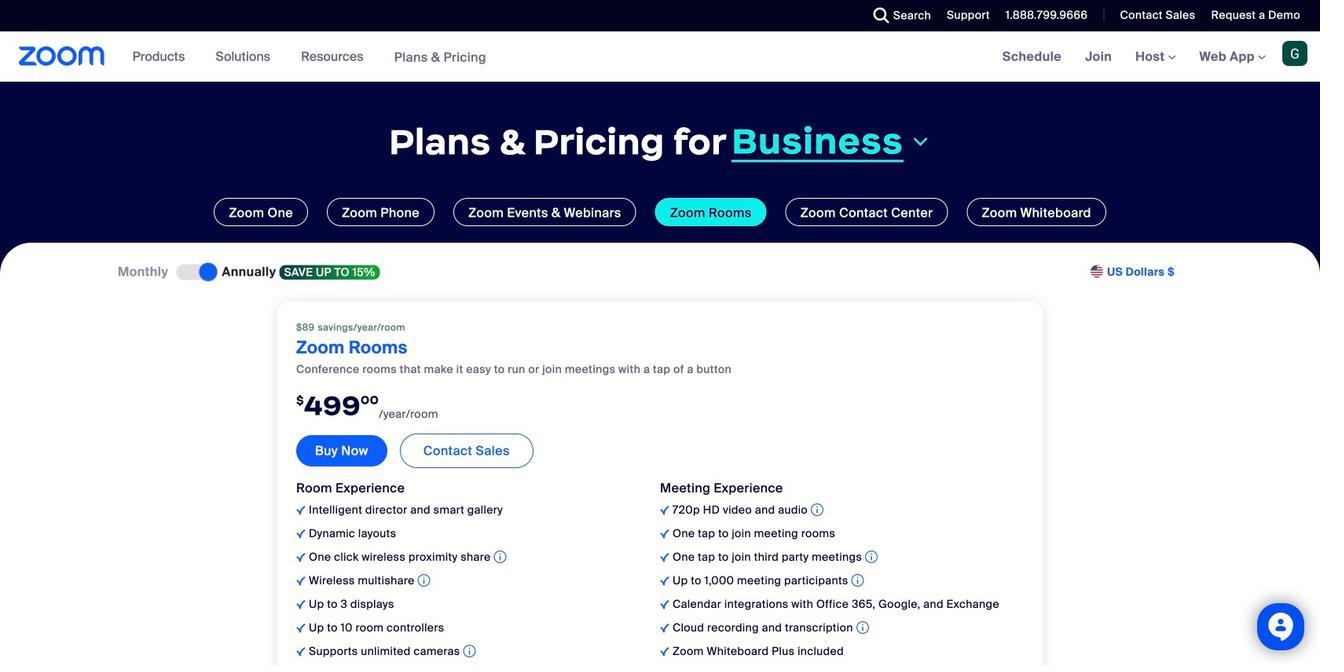 Task type: vqa. For each thing, say whether or not it's contained in the screenshot.
3rd How
no



Task type: describe. For each thing, give the bounding box(es) containing it.
zoom logo image
[[19, 46, 105, 66]]

tabs of zoom services tab list
[[24, 198, 1296, 226]]



Task type: locate. For each thing, give the bounding box(es) containing it.
profile picture image
[[1282, 41, 1307, 66]]

product information navigation
[[121, 31, 498, 83]]

banner
[[0, 31, 1320, 83]]

down image
[[910, 132, 931, 151]]

main content
[[0, 31, 1320, 666]]

meetings navigation
[[991, 31, 1320, 83]]



